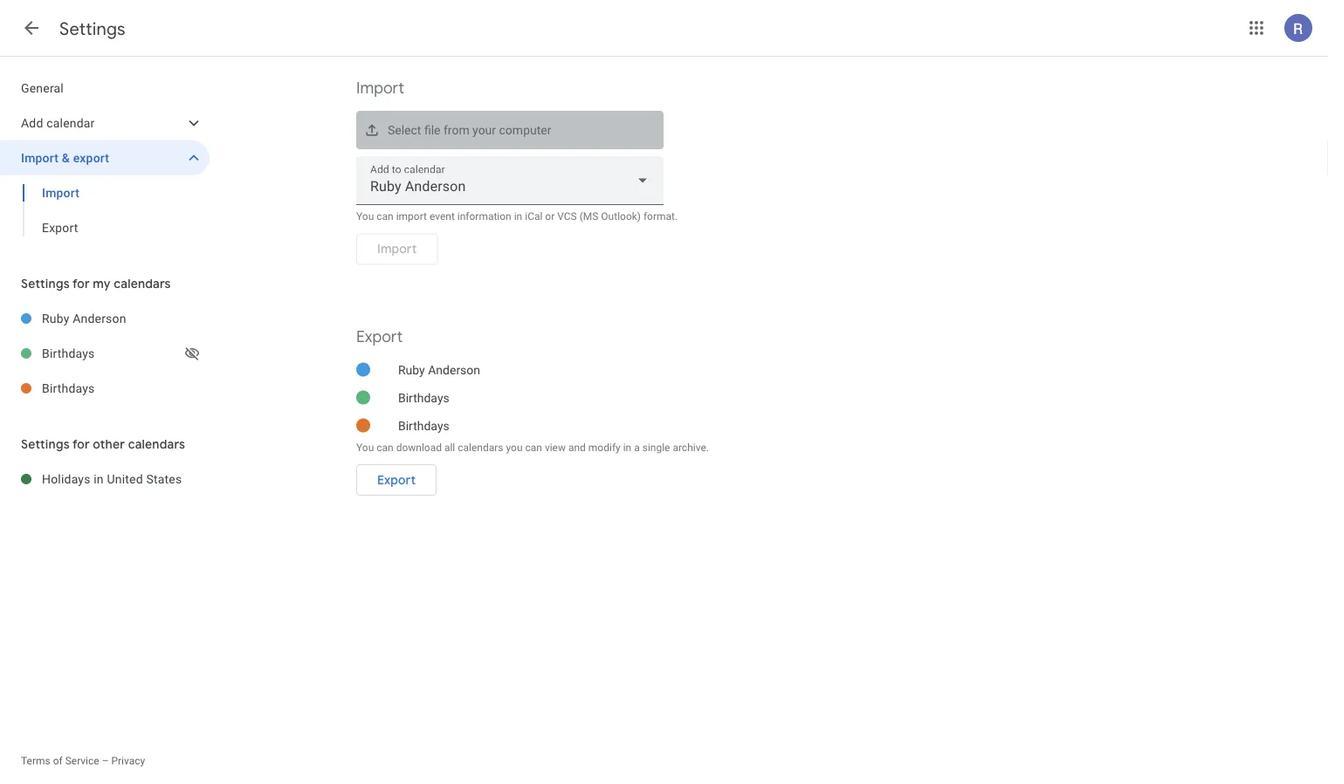 Task type: vqa. For each thing, say whether or not it's contained in the screenshot.
the 'Select file from your computer' button at the left of the page
yes



Task type: describe. For each thing, give the bounding box(es) containing it.
file
[[424, 123, 441, 137]]

add calendar
[[21, 116, 95, 130]]

privacy link
[[111, 755, 145, 768]]

–
[[102, 755, 109, 768]]

service
[[65, 755, 99, 768]]

download
[[396, 441, 442, 454]]

0 vertical spatial in
[[514, 210, 522, 223]]

export
[[73, 151, 109, 165]]

settings for my calendars tree
[[0, 301, 210, 406]]

settings heading
[[59, 17, 126, 40]]

select
[[388, 123, 421, 137]]

(ms
[[580, 210, 599, 223]]

your
[[473, 123, 496, 137]]

can for download
[[377, 441, 394, 454]]

holidays in united states link
[[42, 462, 210, 497]]

1 birthdays link from the top
[[42, 336, 182, 371]]

settings for settings for other calendars
[[21, 437, 70, 452]]

you
[[506, 441, 523, 454]]

anderson inside ruby anderson tree item
[[73, 311, 126, 326]]

you can download all calendars you can view and modify in a single archive.
[[356, 441, 709, 454]]

holidays in united states tree item
[[0, 462, 210, 497]]

settings for settings for my calendars
[[21, 276, 70, 292]]

of
[[53, 755, 63, 768]]

2 birthdays tree item from the top
[[0, 371, 210, 406]]

single
[[642, 441, 670, 454]]

ical
[[525, 210, 543, 223]]

modify
[[588, 441, 621, 454]]

you can import event information in ical or vcs (ms outlook) format.
[[356, 210, 678, 223]]

a
[[634, 441, 640, 454]]

import inside group
[[42, 186, 80, 200]]

you for you can download all calendars you can view and modify in a single archive.
[[356, 441, 374, 454]]

event
[[430, 210, 455, 223]]

or
[[545, 210, 555, 223]]

information
[[457, 210, 511, 223]]

ruby anderson tree item
[[0, 301, 210, 336]]

1 vertical spatial anderson
[[428, 363, 480, 377]]

import & export
[[21, 151, 109, 165]]

&
[[62, 151, 70, 165]]

terms of service – privacy
[[21, 755, 145, 768]]

all
[[444, 441, 455, 454]]

1 horizontal spatial ruby anderson
[[398, 363, 480, 377]]

general
[[21, 81, 64, 95]]

terms of service link
[[21, 755, 99, 768]]



Task type: locate. For each thing, give the bounding box(es) containing it.
birthdays tree item
[[0, 336, 210, 371], [0, 371, 210, 406]]

terms
[[21, 755, 50, 768]]

2 you from the top
[[356, 441, 374, 454]]

2 vertical spatial export
[[377, 472, 416, 488]]

in left a
[[623, 441, 632, 454]]

ruby up "download"
[[398, 363, 425, 377]]

ruby anderson inside tree item
[[42, 311, 126, 326]]

2 vertical spatial settings
[[21, 437, 70, 452]]

ruby anderson up 'all'
[[398, 363, 480, 377]]

2 vertical spatial import
[[42, 186, 80, 200]]

anderson down my
[[73, 311, 126, 326]]

ruby anderson
[[42, 311, 126, 326], [398, 363, 480, 377]]

import down 'import & export'
[[42, 186, 80, 200]]

1 you from the top
[[356, 210, 374, 223]]

group
[[0, 176, 210, 245]]

0 vertical spatial ruby
[[42, 311, 69, 326]]

2 horizontal spatial in
[[623, 441, 632, 454]]

1 for from the top
[[72, 276, 90, 292]]

group containing import
[[0, 176, 210, 245]]

you left "download"
[[356, 441, 374, 454]]

settings for settings
[[59, 17, 126, 40]]

0 vertical spatial import
[[356, 78, 404, 98]]

tree
[[0, 71, 210, 245]]

export
[[42, 220, 78, 235], [356, 327, 403, 347], [377, 472, 416, 488]]

you for you can import event information in ical or vcs (ms outlook) format.
[[356, 210, 374, 223]]

1 birthdays tree item from the top
[[0, 336, 210, 371]]

0 horizontal spatial ruby
[[42, 311, 69, 326]]

birthdays
[[42, 346, 95, 361], [42, 381, 95, 396], [398, 391, 449, 405], [398, 418, 449, 433]]

settings for other calendars
[[21, 437, 185, 452]]

for for my
[[72, 276, 90, 292]]

settings right the go back "icon"
[[59, 17, 126, 40]]

calendars for settings for my calendars
[[114, 276, 171, 292]]

settings
[[59, 17, 126, 40], [21, 276, 70, 292], [21, 437, 70, 452]]

united
[[107, 472, 143, 486]]

anderson
[[73, 311, 126, 326], [428, 363, 480, 377]]

holidays
[[42, 472, 90, 486]]

settings up holidays
[[21, 437, 70, 452]]

import up select
[[356, 78, 404, 98]]

go back image
[[21, 17, 42, 38]]

my
[[93, 276, 111, 292]]

birthdays link up other
[[42, 371, 210, 406]]

from
[[444, 123, 470, 137]]

in left united
[[94, 472, 104, 486]]

ruby
[[42, 311, 69, 326], [398, 363, 425, 377]]

in
[[514, 210, 522, 223], [623, 441, 632, 454], [94, 472, 104, 486]]

1 vertical spatial in
[[623, 441, 632, 454]]

view
[[545, 441, 566, 454]]

can right the you
[[525, 441, 542, 454]]

states
[[146, 472, 182, 486]]

you left the import at the left of page
[[356, 210, 374, 223]]

1 horizontal spatial in
[[514, 210, 522, 223]]

can
[[377, 210, 394, 223], [377, 441, 394, 454], [525, 441, 542, 454]]

0 horizontal spatial in
[[94, 472, 104, 486]]

birthdays tree item up settings for other calendars on the left of page
[[0, 371, 210, 406]]

you
[[356, 210, 374, 223], [356, 441, 374, 454]]

add
[[21, 116, 43, 130]]

anderson up 'all'
[[428, 363, 480, 377]]

archive.
[[673, 441, 709, 454]]

1 vertical spatial you
[[356, 441, 374, 454]]

birthdays link
[[42, 336, 182, 371], [42, 371, 210, 406]]

0 vertical spatial for
[[72, 276, 90, 292]]

0 horizontal spatial ruby anderson
[[42, 311, 126, 326]]

and
[[568, 441, 586, 454]]

export for import
[[42, 220, 78, 235]]

for
[[72, 276, 90, 292], [72, 437, 90, 452]]

other
[[93, 437, 125, 452]]

1 vertical spatial export
[[356, 327, 403, 347]]

import
[[396, 210, 427, 223]]

can left the import at the left of page
[[377, 210, 394, 223]]

calendars up states
[[128, 437, 185, 452]]

computer
[[499, 123, 551, 137]]

ruby down settings for my calendars
[[42, 311, 69, 326]]

import
[[356, 78, 404, 98], [21, 151, 59, 165], [42, 186, 80, 200]]

import left &
[[21, 151, 59, 165]]

0 horizontal spatial anderson
[[73, 311, 126, 326]]

outlook)
[[601, 210, 641, 223]]

calendars
[[114, 276, 171, 292], [128, 437, 185, 452], [458, 441, 503, 454]]

in left ical
[[514, 210, 522, 223]]

1 vertical spatial import
[[21, 151, 59, 165]]

privacy
[[111, 755, 145, 768]]

in inside tree item
[[94, 472, 104, 486]]

ruby inside tree item
[[42, 311, 69, 326]]

1 vertical spatial for
[[72, 437, 90, 452]]

tree containing general
[[0, 71, 210, 245]]

settings for my calendars
[[21, 276, 171, 292]]

0 vertical spatial export
[[42, 220, 78, 235]]

None field
[[356, 156, 664, 205]]

1 vertical spatial ruby
[[398, 363, 425, 377]]

import inside "import & export" tree item
[[21, 151, 59, 165]]

birthdays tree item down my
[[0, 336, 210, 371]]

1 vertical spatial ruby anderson
[[398, 363, 480, 377]]

ruby anderson down settings for my calendars
[[42, 311, 126, 326]]

select file from your computer button
[[356, 111, 664, 149]]

format.
[[644, 210, 678, 223]]

calendars right 'all'
[[458, 441, 503, 454]]

vcs
[[557, 210, 577, 223]]

export inside group
[[42, 220, 78, 235]]

holidays in united states
[[42, 472, 182, 486]]

for left my
[[72, 276, 90, 292]]

settings left my
[[21, 276, 70, 292]]

0 vertical spatial anderson
[[73, 311, 126, 326]]

for left other
[[72, 437, 90, 452]]

1 horizontal spatial anderson
[[428, 363, 480, 377]]

1 horizontal spatial ruby
[[398, 363, 425, 377]]

calendars right my
[[114, 276, 171, 292]]

for for other
[[72, 437, 90, 452]]

0 vertical spatial settings
[[59, 17, 126, 40]]

can for import
[[377, 210, 394, 223]]

0 vertical spatial you
[[356, 210, 374, 223]]

1 vertical spatial settings
[[21, 276, 70, 292]]

import & export tree item
[[0, 141, 210, 176]]

export for you can download all calendars you can view and modify in a single archive.
[[377, 472, 416, 488]]

0 vertical spatial ruby anderson
[[42, 311, 126, 326]]

select file from your computer
[[388, 123, 551, 137]]

2 vertical spatial in
[[94, 472, 104, 486]]

2 for from the top
[[72, 437, 90, 452]]

calendar
[[46, 116, 95, 130]]

calendars for settings for other calendars
[[128, 437, 185, 452]]

can left "download"
[[377, 441, 394, 454]]

birthdays link down my
[[42, 336, 182, 371]]

2 birthdays link from the top
[[42, 371, 210, 406]]



